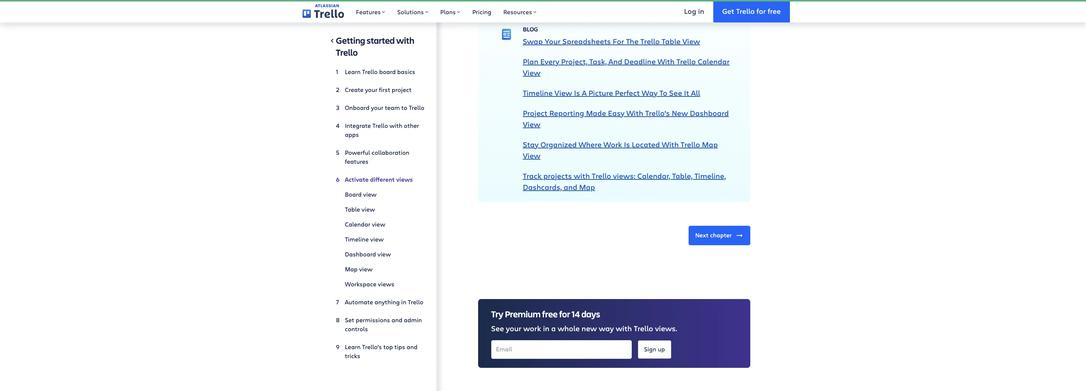 Task type: describe. For each thing, give the bounding box(es) containing it.
views:
[[614, 171, 636, 181]]

features
[[356, 8, 381, 16]]

dashboard view
[[345, 250, 391, 258]]

resources
[[504, 8, 533, 16]]

resources button
[[498, 0, 543, 22]]

solutions button
[[392, 0, 435, 22]]

dashboard inside project reporting made easy with trello's new dashboard view
[[690, 108, 729, 118]]

stay
[[523, 140, 539, 150]]

next chapter link
[[689, 226, 751, 246]]

views.
[[656, 324, 678, 334]]

with for located
[[662, 140, 679, 150]]

for
[[613, 36, 625, 46]]

0 vertical spatial premium
[[650, 9, 682, 19]]

1 horizontal spatial views
[[397, 175, 413, 184]]

sign up
[[645, 346, 666, 353]]

take
[[523, 9, 539, 19]]

timeline view is a picture perfect way to see it all link
[[523, 88, 701, 98]]

view inside project reporting made easy with trello's new dashboard view
[[523, 119, 541, 130]]

way
[[599, 324, 614, 334]]

get trello for free
[[723, 6, 781, 16]]

board view
[[345, 190, 377, 198]]

track
[[523, 171, 542, 181]]

deadline
[[625, 57, 656, 67]]

workspace views
[[345, 280, 395, 288]]

located
[[632, 140, 661, 150]]

plan every project, task, and deadline with trello calendar view
[[523, 57, 730, 78]]

take a full tour: trello standard and premium
[[523, 9, 682, 19]]

collaboration
[[372, 149, 410, 156]]

table inside blog swap your spreadsheets for the trello table view
[[662, 36, 681, 46]]

view for map view
[[359, 265, 373, 273]]

0 horizontal spatial table
[[345, 205, 360, 213]]

create your first project link
[[336, 82, 425, 97]]

sign up button
[[638, 341, 672, 359]]

project
[[523, 108, 548, 118]]

calendar view
[[345, 220, 386, 228]]

organized
[[541, 140, 577, 150]]

board view link
[[336, 187, 425, 202]]

your
[[545, 36, 561, 46]]

stay organized where work is located with trello map view
[[523, 140, 718, 161]]

0 horizontal spatial in
[[402, 298, 407, 306]]

admin
[[404, 316, 422, 324]]

for inside try premium free for 14 days see your work in a whole new way with trello views.
[[560, 308, 571, 320]]

timeline view
[[345, 235, 384, 243]]

view up reporting
[[555, 88, 573, 98]]

1 horizontal spatial for
[[757, 6, 766, 16]]

is inside stay organized where work is located with trello map view
[[624, 140, 630, 150]]

get trello for free link
[[714, 0, 790, 22]]

log
[[685, 6, 697, 16]]

automate anything in trello link
[[336, 295, 425, 310]]

dashcards,
[[523, 182, 562, 192]]

map inside stay organized where work is located with trello map view
[[703, 140, 718, 150]]

controls
[[345, 325, 368, 333]]

0 vertical spatial see
[[670, 88, 683, 98]]

trello inside getting started with trello
[[336, 46, 358, 58]]

trello inside plan every project, task, and deadline with trello calendar view
[[677, 57, 696, 67]]

with inside try premium free for 14 days see your work in a whole new way with trello views.
[[616, 324, 632, 334]]

table view
[[345, 205, 375, 213]]

chapter
[[711, 231, 732, 239]]

and inside 'learn trello's top tips and tricks'
[[407, 343, 418, 351]]

automate
[[345, 298, 373, 306]]

new
[[582, 324, 597, 334]]

activate
[[345, 175, 369, 184]]

dashboard view link
[[336, 247, 425, 262]]

solutions
[[398, 8, 424, 16]]

0 horizontal spatial a
[[541, 9, 546, 19]]

and right standard
[[635, 9, 648, 19]]

table,
[[673, 171, 693, 181]]

next
[[696, 231, 709, 239]]

powerful collaboration features
[[345, 149, 410, 165]]

with for projects
[[574, 171, 590, 181]]

your for onboard
[[371, 104, 384, 112]]

apps
[[345, 131, 359, 138]]

trello right get
[[737, 6, 755, 16]]

in inside try premium free for 14 days see your work in a whole new way with trello views.
[[543, 324, 550, 334]]

getting started with trello
[[336, 34, 415, 58]]

made
[[586, 108, 607, 118]]

premium inside try premium free for 14 days see your work in a whole new way with trello views.
[[505, 308, 541, 320]]

and
[[609, 57, 623, 67]]

workspace views link
[[336, 277, 425, 292]]

learn trello's top tips and tricks
[[345, 343, 418, 360]]

calendar view link
[[336, 217, 425, 232]]

features button
[[350, 0, 392, 22]]

track projects with trello views:  calendar, table, timeline, dashcards, and map link
[[523, 171, 726, 192]]

learn for learn trello's top tips and tricks
[[345, 343, 361, 351]]

trello up admin on the bottom of page
[[408, 298, 424, 306]]

view for timeline view
[[371, 235, 384, 243]]

trello inside track projects with trello views:  calendar, table, timeline, dashcards, and map
[[592, 171, 612, 181]]

activate different views
[[345, 175, 413, 184]]

Email email field
[[492, 341, 632, 359]]

0 vertical spatial is
[[575, 88, 581, 98]]

to
[[660, 88, 668, 98]]

learn trello board basics
[[345, 68, 416, 76]]

up
[[658, 346, 666, 353]]

activate different views link
[[336, 172, 425, 187]]

0 horizontal spatial dashboard
[[345, 250, 376, 258]]

page progress progress bar
[[0, 0, 1087, 1]]

days
[[582, 308, 601, 320]]

pricing link
[[467, 0, 498, 22]]

whole
[[558, 324, 580, 334]]

timeline for timeline view is a picture perfect way to see it all
[[523, 88, 553, 98]]

timeline for timeline view
[[345, 235, 369, 243]]



Task type: vqa. For each thing, say whether or not it's contained in the screenshot.
the Powerful collaboration features Link
yes



Task type: locate. For each thing, give the bounding box(es) containing it.
the
[[627, 36, 639, 46]]

0 horizontal spatial see
[[492, 324, 504, 334]]

plans
[[441, 8, 456, 16]]

0 vertical spatial your
[[365, 86, 378, 94]]

1 vertical spatial premium
[[505, 308, 541, 320]]

calendar,
[[638, 171, 671, 181]]

trello down onboard your team to trello link
[[373, 122, 388, 129]]

0 vertical spatial views
[[397, 175, 413, 184]]

set permissions and admin controls link
[[336, 313, 425, 337]]

2 learn from the top
[[345, 343, 361, 351]]

standard
[[600, 9, 633, 19]]

new
[[672, 108, 689, 118]]

0 vertical spatial with
[[658, 57, 675, 67]]

and inside set permissions and admin controls
[[392, 316, 403, 324]]

onboard your team to trello link
[[336, 100, 425, 115]]

automate anything in trello
[[345, 298, 424, 306]]

1 horizontal spatial map
[[580, 182, 596, 192]]

1 horizontal spatial is
[[624, 140, 630, 150]]

trello right the
[[641, 36, 660, 46]]

0 horizontal spatial trello's
[[362, 343, 382, 351]]

view inside stay organized where work is located with trello map view
[[523, 151, 541, 161]]

project reporting made easy with trello's new dashboard view
[[523, 108, 729, 130]]

1 horizontal spatial in
[[543, 324, 550, 334]]

0 vertical spatial dashboard
[[690, 108, 729, 118]]

timeline view link
[[336, 232, 425, 247]]

views right different
[[397, 175, 413, 184]]

trello inside blog swap your spreadsheets for the trello table view
[[641, 36, 660, 46]]

trello inside try premium free for 14 days see your work in a whole new way with trello views.
[[634, 324, 654, 334]]

0 vertical spatial map
[[703, 140, 718, 150]]

1 horizontal spatial timeline
[[523, 88, 553, 98]]

dashboard down the all
[[690, 108, 729, 118]]

in right work
[[543, 324, 550, 334]]

with inside the integrate trello with other apps
[[390, 122, 403, 129]]

2 horizontal spatial in
[[699, 6, 705, 16]]

in right log
[[699, 6, 705, 16]]

integrate
[[345, 122, 371, 129]]

onboard
[[345, 104, 370, 112]]

dashboard up "map view"
[[345, 250, 376, 258]]

integrate trello with other apps link
[[336, 118, 425, 142]]

1 vertical spatial your
[[371, 104, 384, 112]]

0 horizontal spatial premium
[[505, 308, 541, 320]]

calendar down table view on the left of page
[[345, 220, 371, 228]]

track projects with trello views:  calendar, table, timeline, dashcards, and map
[[523, 171, 726, 192]]

view for board view
[[363, 190, 377, 198]]

top
[[384, 343, 393, 351]]

view down table view link
[[372, 220, 386, 228]]

1 horizontal spatial table
[[662, 36, 681, 46]]

1 vertical spatial trello's
[[362, 343, 382, 351]]

try
[[492, 308, 504, 320]]

view up calendar view
[[362, 205, 375, 213]]

trello's inside project reporting made easy with trello's new dashboard view
[[646, 108, 670, 118]]

trello inside stay organized where work is located with trello map view
[[681, 140, 701, 150]]

with for deadline
[[658, 57, 675, 67]]

0 horizontal spatial free
[[543, 308, 558, 320]]

0 vertical spatial trello's
[[646, 108, 670, 118]]

trello right tour:
[[579, 9, 599, 19]]

trello up table, at the top right of the page
[[681, 140, 701, 150]]

picture
[[589, 88, 614, 98]]

1 vertical spatial map
[[580, 182, 596, 192]]

1 vertical spatial dashboard
[[345, 250, 376, 258]]

see down try
[[492, 324, 504, 334]]

where
[[579, 140, 602, 150]]

0 horizontal spatial calendar
[[345, 220, 371, 228]]

for right get
[[757, 6, 766, 16]]

view right board
[[363, 190, 377, 198]]

with inside plan every project, task, and deadline with trello calendar view
[[658, 57, 675, 67]]

and
[[635, 9, 648, 19], [564, 182, 578, 192], [392, 316, 403, 324], [407, 343, 418, 351]]

free inside try premium free for 14 days see your work in a whole new way with trello views.
[[543, 308, 558, 320]]

your inside try premium free for 14 days see your work in a whole new way with trello views.
[[506, 324, 522, 334]]

a left full
[[541, 9, 546, 19]]

premium
[[650, 9, 682, 19], [505, 308, 541, 320]]

is left the a
[[575, 88, 581, 98]]

in right the anything
[[402, 298, 407, 306]]

view down dashboard view
[[359, 265, 373, 273]]

with inside project reporting made easy with trello's new dashboard view
[[627, 108, 644, 118]]

see left it
[[670, 88, 683, 98]]

map view
[[345, 265, 373, 273]]

trello's down "to"
[[646, 108, 670, 118]]

view down project
[[523, 119, 541, 130]]

with right the 'way'
[[616, 324, 632, 334]]

trello right to
[[409, 104, 425, 112]]

sign
[[645, 346, 657, 353]]

with right "easy"
[[627, 108, 644, 118]]

2 horizontal spatial map
[[703, 140, 718, 150]]

to
[[402, 104, 408, 112]]

calendar up the all
[[698, 57, 730, 67]]

1 vertical spatial with
[[627, 108, 644, 118]]

learn up tricks
[[345, 343, 361, 351]]

get
[[723, 6, 735, 16]]

with left other
[[390, 122, 403, 129]]

a left whole
[[552, 324, 556, 334]]

easy
[[609, 108, 625, 118]]

atlassian trello image
[[303, 4, 344, 18]]

trello's left top
[[362, 343, 382, 351]]

0 vertical spatial free
[[768, 6, 781, 16]]

and left admin on the bottom of page
[[392, 316, 403, 324]]

stay organized where work is located with trello map view link
[[523, 140, 718, 161]]

0 vertical spatial a
[[541, 9, 546, 19]]

trello left board
[[362, 68, 378, 76]]

map view link
[[336, 262, 425, 277]]

1 vertical spatial views
[[378, 280, 395, 288]]

1 vertical spatial is
[[624, 140, 630, 150]]

basics
[[398, 68, 416, 76]]

1 vertical spatial in
[[402, 298, 407, 306]]

1 learn from the top
[[345, 68, 361, 76]]

view down stay
[[523, 151, 541, 161]]

1 vertical spatial learn
[[345, 343, 361, 351]]

0 horizontal spatial views
[[378, 280, 395, 288]]

and inside track projects with trello views:  calendar, table, timeline, dashcards, and map
[[564, 182, 578, 192]]

getting started with trello link
[[336, 34, 425, 61]]

0 vertical spatial in
[[699, 6, 705, 16]]

1 vertical spatial for
[[560, 308, 571, 320]]

is
[[575, 88, 581, 98], [624, 140, 630, 150]]

learn up create at the left top
[[345, 68, 361, 76]]

1 vertical spatial see
[[492, 324, 504, 334]]

1 vertical spatial calendar
[[345, 220, 371, 228]]

board
[[379, 68, 396, 76]]

permissions
[[356, 316, 390, 324]]

log in link
[[676, 0, 714, 22]]

next chapter
[[696, 231, 732, 239]]

with right started
[[397, 34, 415, 46]]

view down timeline view link
[[378, 250, 391, 258]]

1 vertical spatial free
[[543, 308, 558, 320]]

blog swap your spreadsheets for the trello table view
[[523, 25, 701, 46]]

a inside try premium free for 14 days see your work in a whole new way with trello views.
[[552, 324, 556, 334]]

timeline
[[523, 88, 553, 98], [345, 235, 369, 243]]

project
[[392, 86, 412, 94]]

0 horizontal spatial timeline
[[345, 235, 369, 243]]

a
[[541, 9, 546, 19], [552, 324, 556, 334]]

free
[[768, 6, 781, 16], [543, 308, 558, 320]]

view down log in link
[[683, 36, 701, 46]]

powerful collaboration features link
[[336, 145, 425, 169]]

full
[[548, 9, 559, 19]]

1 horizontal spatial free
[[768, 6, 781, 16]]

your
[[365, 86, 378, 94], [371, 104, 384, 112], [506, 324, 522, 334]]

blog
[[523, 25, 539, 33]]

with right deadline
[[658, 57, 675, 67]]

your left team
[[371, 104, 384, 112]]

trello inside the integrate trello with other apps
[[373, 122, 388, 129]]

map inside track projects with trello views:  calendar, table, timeline, dashcards, and map
[[580, 182, 596, 192]]

2 vertical spatial with
[[662, 140, 679, 150]]

task,
[[590, 57, 607, 67]]

view for table view
[[362, 205, 375, 213]]

1 horizontal spatial calendar
[[698, 57, 730, 67]]

with inside stay organized where work is located with trello map view
[[662, 140, 679, 150]]

and right tips
[[407, 343, 418, 351]]

other
[[404, 122, 419, 129]]

for left 14
[[560, 308, 571, 320]]

view inside blog swap your spreadsheets for the trello table view
[[683, 36, 701, 46]]

your for create
[[365, 86, 378, 94]]

1 vertical spatial a
[[552, 324, 556, 334]]

0 vertical spatial learn
[[345, 68, 361, 76]]

way
[[642, 88, 658, 98]]

2 vertical spatial in
[[543, 324, 550, 334]]

trello left views:
[[592, 171, 612, 181]]

1 horizontal spatial see
[[670, 88, 683, 98]]

with inside track projects with trello views:  calendar, table, timeline, dashcards, and map
[[574, 171, 590, 181]]

take a full tour: trello standard and premium link
[[523, 9, 682, 19]]

0 vertical spatial for
[[757, 6, 766, 16]]

your left first
[[365, 86, 378, 94]]

14
[[572, 308, 580, 320]]

trello left started
[[336, 46, 358, 58]]

tips
[[395, 343, 405, 351]]

views down map view link
[[378, 280, 395, 288]]

integrate trello with other apps
[[345, 122, 419, 138]]

0 vertical spatial timeline
[[523, 88, 553, 98]]

it
[[685, 88, 690, 98]]

learn trello board basics link
[[336, 64, 425, 79]]

reporting
[[550, 108, 585, 118]]

onboard your team to trello
[[345, 104, 425, 112]]

and down projects
[[564, 182, 578, 192]]

trello up sign
[[634, 324, 654, 334]]

trello's inside 'learn trello's top tips and tricks'
[[362, 343, 382, 351]]

first
[[379, 86, 391, 94]]

2 vertical spatial map
[[345, 265, 358, 273]]

with for started
[[397, 34, 415, 46]]

is right work
[[624, 140, 630, 150]]

every
[[541, 57, 560, 67]]

learn trello's top tips and tricks link
[[336, 340, 425, 364]]

0 vertical spatial calendar
[[698, 57, 730, 67]]

view inside plan every project, task, and deadline with trello calendar view
[[523, 68, 541, 78]]

with right "located"
[[662, 140, 679, 150]]

timeline down calendar view
[[345, 235, 369, 243]]

learn for learn trello board basics
[[345, 68, 361, 76]]

set
[[345, 316, 355, 324]]

dashboard
[[690, 108, 729, 118], [345, 250, 376, 258]]

project reporting made easy with trello's new dashboard view link
[[523, 108, 729, 130]]

features
[[345, 158, 369, 165]]

0 horizontal spatial for
[[560, 308, 571, 320]]

set permissions and admin controls
[[345, 316, 422, 333]]

see inside try premium free for 14 days see your work in a whole new way with trello views.
[[492, 324, 504, 334]]

1 vertical spatial table
[[345, 205, 360, 213]]

1 vertical spatial timeline
[[345, 235, 369, 243]]

map inside map view link
[[345, 265, 358, 273]]

work
[[524, 324, 542, 334]]

1 horizontal spatial premium
[[650, 9, 682, 19]]

view for dashboard view
[[378, 250, 391, 258]]

0 vertical spatial table
[[662, 36, 681, 46]]

with for trello
[[390, 122, 403, 129]]

0 horizontal spatial is
[[575, 88, 581, 98]]

2 vertical spatial your
[[506, 324, 522, 334]]

plans button
[[435, 0, 467, 22]]

view down calendar view link
[[371, 235, 384, 243]]

a
[[582, 88, 587, 98]]

0 horizontal spatial map
[[345, 265, 358, 273]]

team
[[385, 104, 400, 112]]

learn inside 'learn trello's top tips and tricks'
[[345, 343, 361, 351]]

timeline up project
[[523, 88, 553, 98]]

swap your spreadsheets for the trello table view link
[[523, 36, 701, 46]]

plan
[[523, 57, 539, 67]]

view for calendar view
[[372, 220, 386, 228]]

project,
[[562, 57, 588, 67]]

trello up it
[[677, 57, 696, 67]]

calendar inside plan every project, task, and deadline with trello calendar view
[[698, 57, 730, 67]]

1 horizontal spatial dashboard
[[690, 108, 729, 118]]

views
[[397, 175, 413, 184], [378, 280, 395, 288]]

spreadsheets
[[563, 36, 611, 46]]

with right projects
[[574, 171, 590, 181]]

premium left log
[[650, 9, 682, 19]]

your left work
[[506, 324, 522, 334]]

1 horizontal spatial trello's
[[646, 108, 670, 118]]

swap
[[523, 36, 543, 46]]

work
[[604, 140, 623, 150]]

view down plan
[[523, 68, 541, 78]]

1 horizontal spatial a
[[552, 324, 556, 334]]

timeline,
[[695, 171, 726, 181]]

with inside getting started with trello
[[397, 34, 415, 46]]

premium up work
[[505, 308, 541, 320]]



